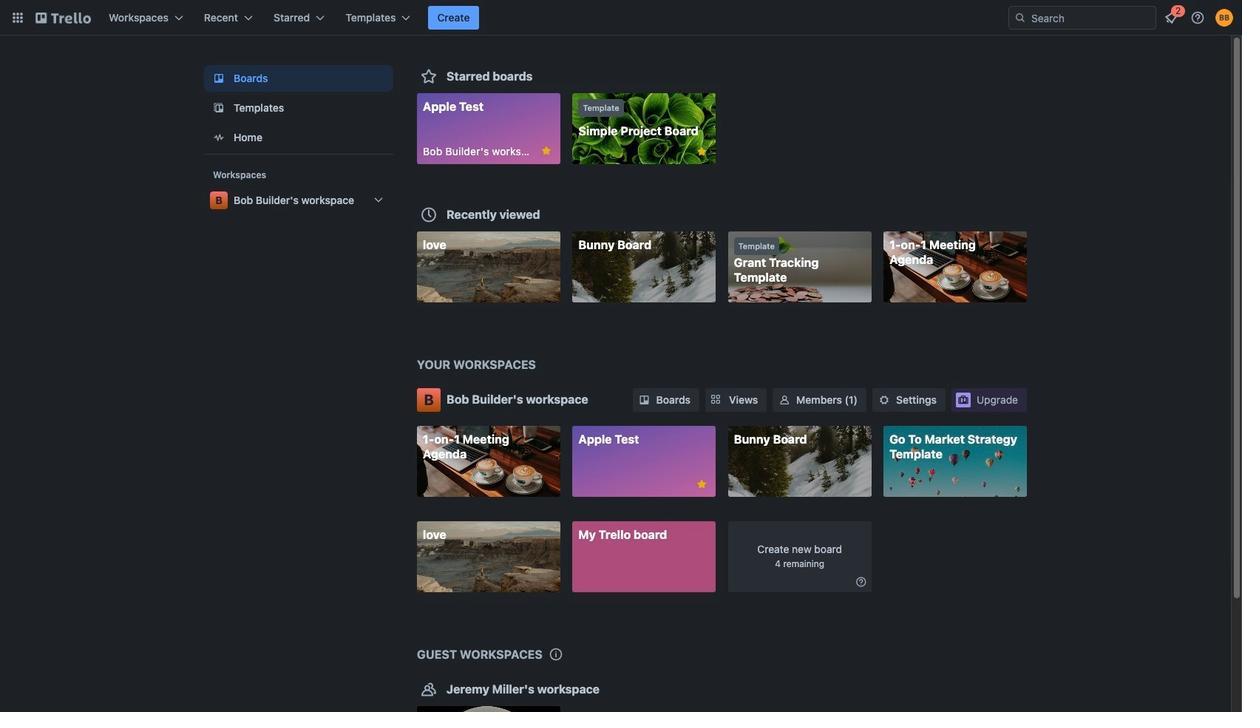 Task type: locate. For each thing, give the bounding box(es) containing it.
0 horizontal spatial sm image
[[637, 393, 652, 408]]

2 horizontal spatial sm image
[[877, 393, 892, 408]]

2 sm image from the left
[[777, 393, 792, 408]]

1 horizontal spatial sm image
[[777, 393, 792, 408]]

1 vertical spatial click to unstar this board. it will be removed from your starred list. image
[[695, 478, 709, 491]]

2 notifications image
[[1163, 9, 1180, 27]]

home image
[[210, 129, 228, 146]]

sm image
[[854, 574, 869, 589]]

template board image
[[210, 99, 228, 117]]

click to unstar this board. it will be removed from your starred list. image
[[695, 145, 709, 158], [695, 478, 709, 491]]

board image
[[210, 70, 228, 87]]

1 sm image from the left
[[637, 393, 652, 408]]

search image
[[1015, 12, 1027, 24]]

open information menu image
[[1191, 10, 1206, 25]]

0 vertical spatial click to unstar this board. it will be removed from your starred list. image
[[695, 145, 709, 158]]

sm image
[[637, 393, 652, 408], [777, 393, 792, 408], [877, 393, 892, 408]]

bob builder (bobbuilder40) image
[[1216, 9, 1234, 27]]



Task type: vqa. For each thing, say whether or not it's contained in the screenshot.
Add a card link at the right of the page
no



Task type: describe. For each thing, give the bounding box(es) containing it.
1 click to unstar this board. it will be removed from your starred list. image from the top
[[695, 145, 709, 158]]

2 click to unstar this board. it will be removed from your starred list. image from the top
[[695, 478, 709, 491]]

click to unstar this board. it will be removed from your starred list. image
[[540, 144, 553, 158]]

Search field
[[1027, 7, 1156, 29]]

3 sm image from the left
[[877, 393, 892, 408]]

primary element
[[0, 0, 1243, 36]]

back to home image
[[36, 6, 91, 30]]



